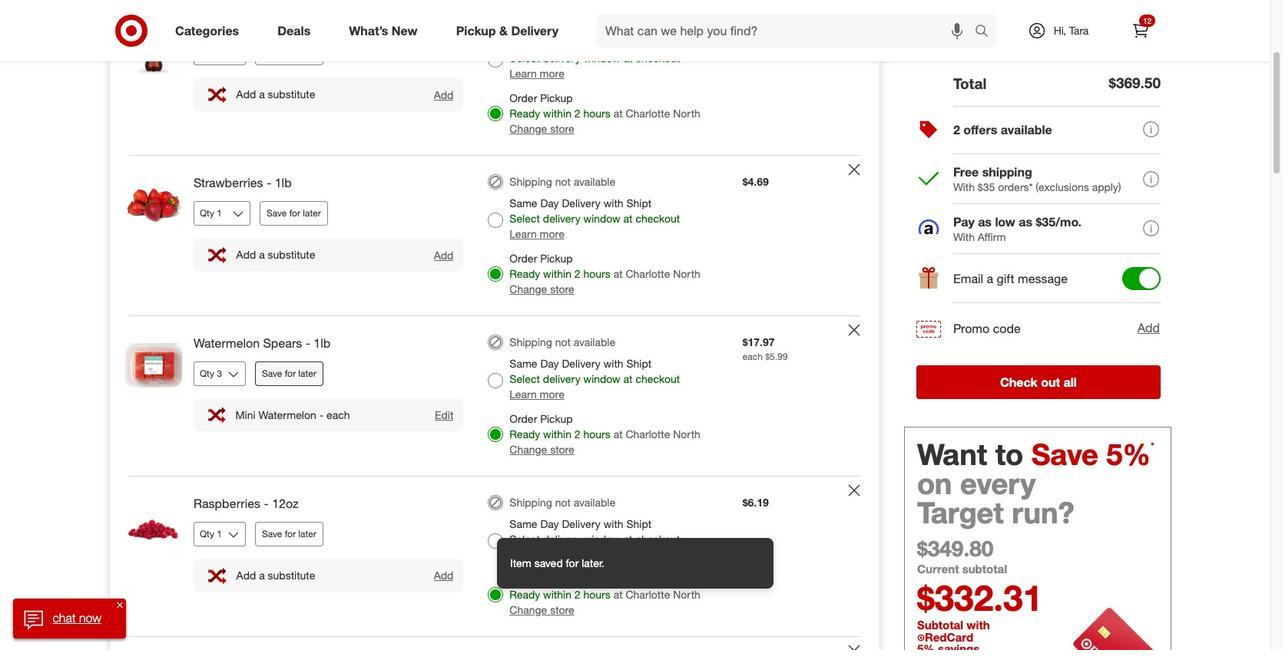 Task type: locate. For each thing, give the bounding box(es) containing it.
change store button for watermelon spears - 1lb
[[510, 443, 575, 458]]

2 same from the top
[[510, 197, 538, 210]]

search
[[968, 24, 1005, 40]]

0 horizontal spatial 1lb
[[275, 175, 292, 191]]

add button for raspberries - 12oz
[[433, 569, 454, 584]]

2 delivery from the top
[[543, 212, 581, 225]]

3 not from the top
[[555, 336, 571, 349]]

each
[[743, 351, 763, 363], [327, 409, 350, 422]]

2 shipping not available from the top
[[510, 175, 616, 188]]

checkout for strawberries - 1lb
[[636, 212, 680, 225]]

2 vertical spatial later
[[298, 529, 317, 540]]

watermelon
[[194, 336, 260, 351], [259, 409, 316, 422]]

coke
[[219, 15, 248, 30]]

delivery
[[543, 52, 581, 65], [543, 212, 581, 225], [543, 373, 581, 386], [543, 533, 581, 546]]

$369.50
[[1110, 74, 1161, 92]]

3 same from the top
[[510, 357, 538, 370]]

1 store pickup radio from the top
[[488, 106, 504, 121]]

at
[[624, 52, 633, 65], [614, 107, 623, 120], [624, 212, 633, 225], [614, 267, 623, 281], [624, 373, 633, 386], [614, 428, 623, 441], [624, 533, 633, 546], [614, 589, 623, 602]]

3 cart item ready to fulfill group from the top
[[111, 317, 879, 476]]

1 same from the top
[[510, 36, 538, 49]]

1 checkout from the top
[[636, 52, 680, 65]]

save for later down spears
[[262, 368, 317, 380]]

0 horizontal spatial as
[[979, 214, 992, 230]]

more for watermelon spears - 1lb
[[540, 388, 565, 401]]

each inside $17.97 each $5.99
[[743, 351, 763, 363]]

a left the gift
[[987, 271, 994, 287]]

for down 12oz
[[285, 529, 296, 540]]

- for watermelon
[[319, 409, 324, 422]]

1 order from the top
[[510, 92, 537, 105]]

add button for strawberries - 1lb
[[433, 248, 454, 263]]

4 select from the top
[[510, 533, 540, 546]]

-
[[251, 15, 256, 30], [267, 175, 272, 191], [306, 336, 310, 351], [319, 409, 324, 422], [264, 496, 269, 512]]

save for later button down 12oz
[[255, 522, 323, 547]]

3 hours from the top
[[584, 428, 611, 441]]

each down $17.97
[[743, 351, 763, 363]]

1 change from the top
[[510, 122, 547, 135]]

save for later for raspberries - 12oz
[[262, 529, 317, 540]]

2 ready from the top
[[510, 267, 540, 281]]

2 hours from the top
[[584, 267, 611, 281]]

- left 20
[[251, 15, 256, 30]]

add a substitute for -
[[236, 88, 315, 101]]

each down watermelon spears - 1lb link
[[327, 409, 350, 422]]

1 vertical spatial on
[[918, 466, 953, 502]]

on left every
[[918, 466, 953, 502]]

change store button for diet coke - 20 fl oz bottle
[[510, 121, 575, 137]]

raspberries - 12oz link
[[194, 496, 464, 513]]

store pickup radio for 20
[[488, 106, 504, 121]]

2 with from the top
[[954, 230, 975, 243]]

ready inside ready within 2 hours at charlotte north change store
[[510, 589, 540, 602]]

2 vertical spatial order pickup ready within 2 hours at charlotte north change store
[[510, 413, 701, 456]]

1 not from the top
[[555, 15, 571, 28]]

12 link
[[1124, 14, 1158, 48]]

4 ready from the top
[[510, 589, 540, 602]]

4 checkout from the top
[[636, 533, 680, 546]]

learn more button
[[510, 66, 565, 82], [510, 227, 565, 242], [510, 387, 565, 403], [510, 548, 565, 563]]

window for watermelon spears - 1lb
[[584, 373, 621, 386]]

order pickup ready within 2 hours at charlotte north change store for 20
[[510, 92, 701, 135]]

on inside on every target run?
[[918, 466, 953, 502]]

1 more from the top
[[540, 67, 565, 80]]

ready for strawberries - 1lb
[[510, 267, 540, 281]]

day for strawberries - 1lb
[[541, 197, 559, 210]]

change store button for strawberries - 1lb
[[510, 282, 575, 297]]

4 charlotte from the top
[[626, 589, 670, 602]]

✕ button
[[114, 599, 126, 612]]

same
[[510, 36, 538, 49], [510, 197, 538, 210], [510, 357, 538, 370], [510, 518, 538, 531]]

later down strawberries - 1lb link
[[303, 207, 321, 219]]

3 learn more button from the top
[[510, 387, 565, 403]]

4 within from the top
[[543, 589, 572, 602]]

2 not from the top
[[555, 175, 571, 188]]

store for watermelon spears - 1lb
[[550, 443, 575, 456]]

3 ready from the top
[[510, 428, 540, 441]]

order for 1lb
[[510, 413, 537, 426]]

3 shipt from the top
[[627, 357, 652, 370]]

day for watermelon spears - 1lb
[[541, 357, 559, 370]]

1 change store button from the top
[[510, 121, 575, 137]]

2 for diet coke - 20 fl oz bottle
[[575, 107, 581, 120]]

4 shipping not available from the top
[[510, 496, 616, 509]]

3 day from the top
[[541, 357, 559, 370]]

3 store from the top
[[550, 443, 575, 456]]

a for 1lb
[[259, 248, 265, 261]]

substitute
[[268, 88, 315, 101], [268, 248, 315, 261], [268, 570, 315, 583]]

watermelon spears - 1lb
[[194, 336, 331, 351]]

1 charlotte from the top
[[626, 107, 670, 120]]

3 window from the top
[[584, 373, 621, 386]]

order
[[510, 92, 537, 105], [510, 252, 537, 265], [510, 413, 537, 426]]

0 vertical spatial order pickup ready within 2 hours at charlotte north change store
[[510, 92, 701, 135]]

2 day from the top
[[541, 197, 559, 210]]

1 ready from the top
[[510, 107, 540, 120]]

same for raspberries - 12oz
[[510, 518, 538, 531]]

4 same from the top
[[510, 518, 538, 531]]

save down "strawberries - 1lb"
[[267, 207, 287, 219]]

later
[[303, 207, 321, 219], [298, 368, 317, 380], [298, 529, 317, 540]]

2 add a substitute from the top
[[236, 248, 315, 261]]

delivery for raspberries - 12oz
[[543, 533, 581, 546]]

1 within from the top
[[543, 107, 572, 120]]

checkout
[[636, 52, 680, 65], [636, 212, 680, 225], [636, 373, 680, 386], [636, 533, 680, 546]]

*
[[1151, 440, 1155, 452]]

2 cart item ready to fulfill group from the top
[[111, 156, 879, 316]]

later down watermelon spears - 1lb link
[[298, 368, 317, 380]]

2 order from the top
[[510, 252, 537, 265]]

shipping not available
[[510, 15, 616, 28], [510, 175, 616, 188], [510, 336, 616, 349], [510, 496, 616, 509]]

a down the 'raspberries - 12oz'
[[259, 570, 265, 583]]

2 for strawberries - 1lb
[[575, 267, 581, 281]]

save for later button
[[260, 201, 328, 226], [255, 362, 323, 386], [255, 522, 323, 547]]

2 inside ready within 2 hours at charlotte north change store
[[575, 589, 581, 602]]

2 change store button from the top
[[510, 282, 575, 297]]

save for later button for strawberries - 1lb
[[260, 201, 328, 226]]

1 window from the top
[[584, 52, 621, 65]]

1 add a substitute from the top
[[236, 88, 315, 101]]

search button
[[968, 14, 1005, 51]]

same day delivery with shipt select delivery window at checkout learn more for watermelon spears - 1lb
[[510, 357, 680, 401]]

chat now button
[[13, 599, 126, 639]]

1 day from the top
[[541, 36, 559, 49]]

1 substitute from the top
[[268, 88, 315, 101]]

store for strawberries - 1lb
[[550, 283, 575, 296]]

1 horizontal spatial 1lb
[[314, 336, 331, 351]]

1 same day delivery with shipt select delivery window at checkout learn more from the top
[[510, 36, 680, 80]]

0 vertical spatial later
[[303, 207, 321, 219]]

0 vertical spatial with
[[954, 180, 975, 193]]

learn for diet coke - 20 fl oz bottle
[[510, 67, 537, 80]]

available for diet coke - 20 fl oz bottle
[[574, 15, 616, 28]]

2 vertical spatial add a substitute
[[236, 570, 315, 583]]

2
[[575, 107, 581, 120], [954, 122, 961, 138], [575, 267, 581, 281], [575, 428, 581, 441], [575, 589, 581, 602]]

delivery for strawberries - 1lb
[[562, 197, 601, 210]]

out
[[1042, 375, 1061, 390]]

change for diet coke - 20 fl oz bottle
[[510, 122, 547, 135]]

1 vertical spatial order pickup ready within 2 hours at charlotte north change store
[[510, 252, 701, 296]]

watermelon left spears
[[194, 336, 260, 351]]

raspberries
[[194, 496, 261, 512]]

change for watermelon spears - 1lb
[[510, 443, 547, 456]]

- down watermelon spears - 1lb link
[[319, 409, 324, 422]]

1 shipt from the top
[[627, 36, 652, 49]]

delivery inside pickup & delivery link
[[511, 23, 559, 38]]

1 cart item ready to fulfill group from the top
[[111, 0, 879, 155]]

as right low
[[1019, 214, 1033, 230]]

pickup for strawberries - 1lb
[[540, 252, 573, 265]]

3 add a substitute from the top
[[236, 570, 315, 583]]

1 delivery from the top
[[543, 52, 581, 65]]

0 vertical spatial order
[[510, 92, 537, 105]]

promo code
[[954, 321, 1021, 336]]

2 vertical spatial save for later button
[[255, 522, 323, 547]]

4 change from the top
[[510, 604, 547, 617]]

delivery for diet coke - 20 fl oz bottle
[[562, 36, 601, 49]]

2 learn more button from the top
[[510, 227, 565, 242]]

2 vertical spatial save for later
[[262, 529, 317, 540]]

2 charlotte from the top
[[626, 267, 670, 281]]

4 cart item ready to fulfill group from the top
[[111, 477, 879, 637]]

categories
[[175, 23, 239, 38]]

shipping not available for diet coke - 20 fl oz bottle
[[510, 15, 616, 28]]

to
[[996, 437, 1024, 472]]

shipt for watermelon spears - 1lb
[[627, 357, 652, 370]]

gift
[[997, 271, 1015, 287]]

3 shipping not available from the top
[[510, 336, 616, 349]]

total
[[954, 74, 987, 92]]

3 delivery from the top
[[543, 373, 581, 386]]

0 vertical spatial 1lb
[[275, 175, 292, 191]]

strawberries - 1lb
[[194, 175, 292, 191]]

chat
[[53, 611, 76, 626]]

2 substitute from the top
[[268, 248, 315, 261]]

substitute for -
[[268, 88, 315, 101]]

1 with from the top
[[954, 180, 975, 193]]

save for later down strawberries - 1lb link
[[267, 207, 321, 219]]

at inside ready within 2 hours at charlotte north change store
[[614, 589, 623, 602]]

- for spears
[[306, 336, 310, 351]]

1lb right spears
[[314, 336, 331, 351]]

1 horizontal spatial each
[[743, 351, 763, 363]]

with for diet coke - 20 fl oz bottle
[[604, 36, 624, 49]]

more for diet coke - 20 fl oz bottle
[[540, 67, 565, 80]]

4 store from the top
[[550, 604, 575, 617]]

cart item ready to fulfill group containing raspberries - 12oz
[[111, 477, 879, 637]]

change
[[510, 122, 547, 135], [510, 283, 547, 296], [510, 443, 547, 456], [510, 604, 547, 617]]

strawberries - 1lb link
[[194, 174, 464, 192]]

save for later down 12oz
[[262, 529, 317, 540]]

substitute for 1lb
[[268, 248, 315, 261]]

3 store pickup radio from the top
[[488, 588, 504, 603]]

1 learn from the top
[[510, 67, 537, 80]]

same day delivery with shipt select delivery window at checkout learn more
[[510, 36, 680, 80], [510, 197, 680, 241], [510, 357, 680, 401], [510, 518, 680, 562]]

order for 20
[[510, 92, 537, 105]]

2 checkout from the top
[[636, 212, 680, 225]]

save for later button down strawberries - 1lb link
[[260, 201, 328, 226]]

2 vertical spatial order
[[510, 413, 537, 426]]

1 vertical spatial save for later button
[[255, 362, 323, 386]]

2 offers available button
[[917, 106, 1161, 155]]

watermelon inside watermelon spears - 1lb link
[[194, 336, 260, 351]]

with down free
[[954, 180, 975, 193]]

affirm image
[[917, 217, 942, 242], [919, 219, 939, 234]]

3 learn from the top
[[510, 388, 537, 401]]

charlotte inside ready within 2 hours at charlotte north change store
[[626, 589, 670, 602]]

4 hours from the top
[[584, 589, 611, 602]]

with down pay
[[954, 230, 975, 243]]

0 vertical spatial watermelon
[[194, 336, 260, 351]]

1 horizontal spatial as
[[1019, 214, 1033, 230]]

None radio
[[488, 14, 504, 29], [488, 174, 504, 190], [488, 335, 504, 350], [488, 373, 504, 389], [488, 496, 504, 511], [488, 534, 504, 549], [488, 14, 504, 29], [488, 174, 504, 190], [488, 335, 504, 350], [488, 373, 504, 389], [488, 496, 504, 511], [488, 534, 504, 549]]

3 more from the top
[[540, 388, 565, 401]]

shipping
[[966, 6, 1009, 19], [510, 15, 552, 28], [510, 175, 552, 188], [510, 336, 552, 349], [510, 496, 552, 509]]

on down estimated taxes
[[1000, 46, 1012, 59]]

cart item ready to fulfill group
[[111, 0, 879, 155], [111, 156, 879, 316], [111, 317, 879, 476], [111, 477, 879, 637]]

3 checkout from the top
[[636, 373, 680, 386]]

1 shipping not available from the top
[[510, 15, 616, 28]]

2 more from the top
[[540, 228, 565, 241]]

shipt for diet coke - 20 fl oz bottle
[[627, 36, 652, 49]]

edit
[[435, 409, 454, 422]]

1lb
[[275, 175, 292, 191], [314, 336, 331, 351]]

2 vertical spatial substitute
[[268, 570, 315, 583]]

checkout for diet coke - 20 fl oz bottle
[[636, 52, 680, 65]]

1 learn more button from the top
[[510, 66, 565, 82]]

delivery for diet coke - 20 fl oz bottle
[[543, 52, 581, 65]]

3 same day delivery with shipt select delivery window at checkout learn more from the top
[[510, 357, 680, 401]]

3 change store button from the top
[[510, 443, 575, 458]]

2 learn from the top
[[510, 228, 537, 241]]

2 window from the top
[[584, 212, 621, 225]]

0 vertical spatial on
[[1000, 46, 1012, 59]]

1 hours from the top
[[584, 107, 611, 120]]

4 more from the top
[[540, 549, 565, 562]]

shipping
[[983, 164, 1033, 180]]

delivery for watermelon spears - 1lb
[[543, 373, 581, 386]]

estimated taxes
[[954, 27, 1042, 42]]

3 order from the top
[[510, 413, 537, 426]]

1 vertical spatial order
[[510, 252, 537, 265]]

within for diet coke - 20 fl oz bottle
[[543, 107, 572, 120]]

1 vertical spatial save for later
[[262, 368, 317, 380]]

4 shipt from the top
[[627, 518, 652, 531]]

watermelon right mini
[[259, 409, 316, 422]]

store
[[550, 122, 575, 135], [550, 283, 575, 296], [550, 443, 575, 456], [550, 604, 575, 617]]

same day delivery with shipt select delivery window at checkout learn more for strawberries - 1lb
[[510, 197, 680, 241]]

with for raspberries - 12oz
[[604, 518, 624, 531]]

order pickup ready within 2 hours at charlotte north change store
[[510, 92, 701, 135], [510, 252, 701, 296], [510, 413, 701, 456]]

ready for watermelon spears - 1lb
[[510, 428, 540, 441]]

None radio
[[488, 52, 504, 68], [488, 213, 504, 228], [488, 52, 504, 68], [488, 213, 504, 228]]

4 same day delivery with shipt select delivery window at checkout learn more from the top
[[510, 518, 680, 562]]

offers
[[964, 122, 998, 138]]

Store pickup radio
[[488, 106, 504, 121], [488, 427, 504, 443], [488, 588, 504, 603]]

4 learn more button from the top
[[510, 548, 565, 563]]

watermelon spears - 1lb link
[[194, 335, 464, 353]]

1 vertical spatial each
[[327, 409, 350, 422]]

with
[[604, 36, 624, 49], [604, 197, 624, 210], [604, 357, 624, 370], [604, 518, 624, 531], [967, 618, 990, 633]]

pickup
[[456, 23, 496, 38], [540, 92, 573, 105], [540, 252, 573, 265], [540, 413, 573, 426]]

3 change from the top
[[510, 443, 547, 456]]

available
[[574, 15, 616, 28], [795, 43, 837, 56], [1001, 122, 1053, 138], [574, 175, 616, 188], [574, 336, 616, 349], [574, 496, 616, 509]]

0 vertical spatial add a substitute
[[236, 88, 315, 101]]

0 vertical spatial substitute
[[268, 88, 315, 101]]

ready
[[510, 107, 540, 120], [510, 267, 540, 281], [510, 428, 540, 441], [510, 589, 540, 602]]

available for strawberries - 1lb
[[574, 175, 616, 188]]

same day delivery with shipt select delivery window at checkout learn more for diet coke - 20 fl oz bottle
[[510, 36, 680, 80]]

2 north from the top
[[673, 267, 701, 281]]

1
[[761, 43, 767, 56]]

north
[[673, 107, 701, 120], [673, 267, 701, 281], [673, 428, 701, 441], [673, 589, 701, 602]]

shipping for watermelon spears - 1lb
[[510, 336, 552, 349]]

store for diet coke - 20 fl oz bottle
[[550, 122, 575, 135]]

within
[[543, 107, 572, 120], [543, 267, 572, 281], [543, 428, 572, 441], [543, 589, 572, 602]]

2 shipt from the top
[[627, 197, 652, 210]]

want
[[918, 437, 988, 472]]

3 select from the top
[[510, 373, 540, 386]]

learn
[[510, 67, 537, 80], [510, 228, 537, 241], [510, 388, 537, 401], [510, 549, 537, 562]]

1 select from the top
[[510, 52, 540, 65]]

within for watermelon spears - 1lb
[[543, 428, 572, 441]]

redcard
[[925, 631, 974, 646]]

0 vertical spatial save for later
[[267, 207, 321, 219]]

a down "strawberries - 1lb"
[[259, 248, 265, 261]]

0 vertical spatial store pickup radio
[[488, 106, 504, 121]]

add button
[[433, 87, 454, 102], [433, 248, 454, 263], [1137, 319, 1161, 338], [433, 569, 454, 584]]

a down diet coke - 20 fl oz bottle
[[259, 88, 265, 101]]

change store button
[[510, 121, 575, 137], [510, 282, 575, 297], [510, 443, 575, 458], [510, 603, 575, 619]]

later down raspberries - 12oz link
[[298, 529, 317, 540]]

more for strawberries - 1lb
[[540, 228, 565, 241]]

1 vertical spatial add a substitute
[[236, 248, 315, 261]]

store pickup radio for 1lb
[[488, 427, 504, 443]]

1 vertical spatial substitute
[[268, 248, 315, 261]]

3 north from the top
[[673, 428, 701, 441]]

1lb right strawberries
[[275, 175, 292, 191]]

save right to
[[1032, 437, 1099, 472]]

select for diet coke - 20 fl oz bottle
[[510, 52, 540, 65]]

2 vertical spatial store pickup radio
[[488, 588, 504, 603]]

4 learn from the top
[[510, 549, 537, 562]]

1 store from the top
[[550, 122, 575, 135]]

email
[[954, 271, 984, 287]]

(exclusions
[[1036, 180, 1090, 193]]

1 vertical spatial with
[[954, 230, 975, 243]]

charlotte
[[626, 107, 670, 120], [626, 267, 670, 281], [626, 428, 670, 441], [626, 589, 670, 602]]

2 order pickup ready within 2 hours at charlotte north change store from the top
[[510, 252, 701, 296]]

shipping for strawberries - 1lb
[[510, 175, 552, 188]]

window for raspberries - 12oz
[[584, 533, 621, 546]]

2 store pickup radio from the top
[[488, 427, 504, 443]]

add button for diet coke - 20 fl oz bottle
[[433, 87, 454, 102]]

same for strawberries - 1lb
[[510, 197, 538, 210]]

4 north from the top
[[673, 589, 701, 602]]

hours for diet coke - 20 fl oz bottle
[[584, 107, 611, 120]]

3 charlotte from the top
[[626, 428, 670, 441]]

What can we help you find? suggestions appear below search field
[[596, 14, 979, 48]]

0 horizontal spatial on
[[918, 466, 953, 502]]

tara
[[1070, 24, 1089, 37]]

not for strawberries - 1lb
[[555, 175, 571, 188]]

affirm
[[978, 230, 1006, 243]]

3 substitute from the top
[[268, 570, 315, 583]]

0 vertical spatial save for later button
[[260, 201, 328, 226]]

based
[[966, 46, 997, 59]]

same day delivery with shipt select delivery window at checkout learn more for raspberries - 12oz
[[510, 518, 680, 562]]

diet coke - 20 fl oz bottle link
[[194, 14, 464, 31]]

taxes
[[1013, 27, 1042, 42]]

watermelon spears - 1lb image
[[123, 335, 184, 397]]

4 delivery from the top
[[543, 533, 581, 546]]

as up the affirm
[[979, 214, 992, 230]]

same for watermelon spears - 1lb
[[510, 357, 538, 370]]

add a substitute
[[236, 88, 315, 101], [236, 248, 315, 261], [236, 570, 315, 583]]

0 vertical spatial each
[[743, 351, 763, 363]]

delivery
[[511, 23, 559, 38], [562, 36, 601, 49], [562, 197, 601, 210], [562, 357, 601, 370], [562, 518, 601, 531]]

4 day from the top
[[541, 518, 559, 531]]

3 within from the top
[[543, 428, 572, 441]]

2 for watermelon spears - 1lb
[[575, 428, 581, 441]]

0 horizontal spatial each
[[327, 409, 350, 422]]

- right spears
[[306, 336, 310, 351]]

2 within from the top
[[543, 267, 572, 281]]

cart item ready to fulfill group containing strawberries - 1lb
[[111, 156, 879, 316]]

with inside pay as low as $35/mo. with affirm
[[954, 230, 975, 243]]

free shipping with $35 orders* (exclusions apply)
[[954, 164, 1122, 193]]

for
[[289, 207, 301, 219], [285, 368, 296, 380], [285, 529, 296, 540], [566, 557, 579, 570]]

3 order pickup ready within 2 hours at charlotte north change store from the top
[[510, 413, 701, 456]]

4 change store button from the top
[[510, 603, 575, 619]]

1 vertical spatial store pickup radio
[[488, 427, 504, 443]]

hours
[[584, 107, 611, 120], [584, 267, 611, 281], [584, 428, 611, 441], [584, 589, 611, 602]]

1 north from the top
[[673, 107, 701, 120]]

hi, tara
[[1054, 24, 1089, 37]]

free
[[954, 164, 979, 180]]

north inside ready within 2 hours at charlotte north change store
[[673, 589, 701, 602]]

available inside 1 offer available button
[[795, 43, 837, 56]]

select
[[510, 52, 540, 65], [510, 212, 540, 225], [510, 373, 540, 386], [510, 533, 540, 546]]

check out all button
[[917, 366, 1161, 399]]

save for later button down spears
[[255, 362, 323, 386]]



Task type: describe. For each thing, give the bounding box(es) containing it.
with for watermelon spears - 1lb
[[604, 357, 624, 370]]

raspberries - 12oz image
[[123, 496, 184, 557]]

pickup & delivery
[[456, 23, 559, 38]]

learn more button for strawberries - 1lb
[[510, 227, 565, 242]]

code
[[993, 321, 1021, 336]]

apply)
[[1093, 180, 1122, 193]]

pay
[[954, 214, 975, 230]]

chat now dialog
[[13, 599, 126, 639]]

within inside ready within 2 hours at charlotte north change store
[[543, 589, 572, 602]]

chat now
[[53, 611, 101, 626]]

saved
[[535, 557, 563, 570]]

north for diet coke - 20 fl oz bottle
[[673, 107, 701, 120]]

pay as low as $35/mo. with affirm
[[954, 214, 1082, 243]]

message
[[1018, 271, 1068, 287]]

a for -
[[259, 88, 265, 101]]

change inside ready within 2 hours at charlotte north change store
[[510, 604, 547, 617]]

select for watermelon spears - 1lb
[[510, 373, 540, 386]]

for down strawberries - 1lb link
[[289, 207, 301, 219]]

5%
[[1107, 437, 1151, 472]]

shipping for raspberries - 12oz
[[510, 496, 552, 509]]

charlotte for watermelon spears - 1lb
[[626, 428, 670, 441]]

20
[[259, 15, 273, 30]]

add a substitute for 12oz
[[236, 570, 315, 583]]

cart item ready to fulfill group containing watermelon spears - 1lb
[[111, 317, 879, 476]]

learn for raspberries - 12oz
[[510, 549, 537, 562]]

same for diet coke - 20 fl oz bottle
[[510, 36, 538, 49]]

available inside 2 offers available button
[[1001, 122, 1053, 138]]

what's
[[349, 23, 388, 38]]

item
[[510, 557, 532, 570]]

&
[[500, 23, 508, 38]]

mini watermelon - each
[[236, 409, 350, 422]]

diet coke - 20 fl oz bottle image
[[123, 14, 184, 75]]

pickup & delivery link
[[443, 14, 578, 48]]

for down spears
[[285, 368, 296, 380]]

1 offer available button
[[761, 42, 837, 58]]

checkout for watermelon spears - 1lb
[[636, 373, 680, 386]]

$2.29
[[743, 15, 769, 28]]

2 inside button
[[954, 122, 961, 138]]

estimated
[[954, 27, 1009, 42]]

2 as from the left
[[1019, 214, 1033, 230]]

not for diet coke - 20 fl oz bottle
[[555, 15, 571, 28]]

save down 12oz
[[262, 529, 282, 540]]

hi,
[[1054, 24, 1067, 37]]

learn more button for raspberries - 12oz
[[510, 548, 565, 563]]

delivery for raspberries - 12oz
[[562, 518, 601, 531]]

window for strawberries - 1lb
[[584, 212, 621, 225]]

subtotal
[[963, 562, 1008, 577]]

2 offers available
[[954, 122, 1053, 138]]

$6.19
[[743, 496, 769, 509]]

- for coke
[[251, 15, 256, 30]]

subtotal
[[918, 618, 964, 633]]

diet
[[194, 15, 216, 30]]

hours inside ready within 2 hours at charlotte north change store
[[584, 589, 611, 602]]

1 vertical spatial later
[[298, 368, 317, 380]]

deals link
[[265, 14, 330, 48]]

$332.31
[[918, 577, 1043, 620]]

promo
[[954, 321, 990, 336]]

select for strawberries - 1lb
[[510, 212, 540, 225]]

$19.70
[[1125, 27, 1161, 42]]

save for later button for raspberries - 12oz
[[255, 522, 323, 547]]

subtotal with
[[918, 618, 994, 633]]

deals
[[278, 23, 311, 38]]

1 offer available
[[761, 43, 837, 56]]

ready within 2 hours at charlotte north change store
[[510, 589, 701, 617]]

not for raspberries - 12oz
[[555, 496, 571, 509]]

every
[[961, 466, 1036, 502]]

charlotte for strawberries - 1lb
[[626, 267, 670, 281]]

raspberries - 12oz
[[194, 496, 299, 512]]

change store button for raspberries - 12oz
[[510, 603, 575, 619]]

1 horizontal spatial on
[[1000, 46, 1012, 59]]

bottle
[[303, 15, 335, 30]]

learn more button for diet coke - 20 fl oz bottle
[[510, 66, 565, 82]]

- left 12oz
[[264, 496, 269, 512]]

what's new link
[[336, 14, 437, 48]]

run?
[[1012, 495, 1075, 531]]

email a gift message
[[954, 271, 1068, 287]]

available for watermelon spears - 1lb
[[574, 336, 616, 349]]

$349.80
[[918, 535, 994, 562]]

with inside free shipping with $35 orders* (exclusions apply)
[[954, 180, 975, 193]]

check out all
[[1001, 375, 1078, 390]]

shipt for raspberries - 12oz
[[627, 518, 652, 531]]

for left later.
[[566, 557, 579, 570]]

spears
[[263, 336, 302, 351]]

north for strawberries - 1lb
[[673, 267, 701, 281]]

cart item ready to fulfill group containing diet coke - 20 fl oz bottle
[[111, 0, 879, 155]]

substitute for 12oz
[[268, 570, 315, 583]]

hours for watermelon spears - 1lb
[[584, 428, 611, 441]]

want to save 5% *
[[918, 437, 1155, 472]]

current
[[918, 562, 960, 577]]

learn more button for watermelon spears - 1lb
[[510, 387, 565, 403]]

now
[[79, 611, 101, 626]]

select for raspberries - 12oz
[[510, 533, 540, 546]]

$5.99
[[766, 351, 788, 363]]

shipping not available for watermelon spears - 1lb
[[510, 336, 616, 349]]

$35/mo.
[[1036, 214, 1082, 230]]

shipt for strawberries - 1lb
[[627, 197, 652, 210]]

fl
[[277, 15, 283, 30]]

✕
[[117, 601, 123, 610]]

$17.97 each $5.99
[[743, 336, 788, 363]]

all
[[1064, 375, 1078, 390]]

diet coke - 20 fl oz bottle
[[194, 15, 335, 30]]

save for later for strawberries - 1lb
[[267, 207, 321, 219]]

day for diet coke - 20 fl oz bottle
[[541, 36, 559, 49]]

item saved for later.
[[510, 557, 605, 570]]

target
[[918, 495, 1004, 531]]

check
[[1001, 375, 1038, 390]]

on every target run?
[[918, 466, 1075, 531]]

learn for watermelon spears - 1lb
[[510, 388, 537, 401]]

save down "watermelon spears - 1lb"
[[262, 368, 282, 380]]

strawberries - 1lb image
[[123, 174, 184, 236]]

strawberries
[[194, 175, 263, 191]]

charlotte for diet coke - 20 fl oz bottle
[[626, 107, 670, 120]]

oz
[[286, 15, 299, 30]]

later for strawberries - 1lb
[[303, 207, 321, 219]]

1 as from the left
[[979, 214, 992, 230]]

categories link
[[162, 14, 258, 48]]

north for watermelon spears - 1lb
[[673, 428, 701, 441]]

delivery for strawberries - 1lb
[[543, 212, 581, 225]]

order pickup ready within 2 hours at charlotte north change store for 1lb
[[510, 413, 701, 456]]

1 vertical spatial 1lb
[[314, 336, 331, 351]]

pickup for watermelon spears - 1lb
[[540, 413, 573, 426]]

ready for diet coke - 20 fl oz bottle
[[510, 107, 540, 120]]

offer
[[770, 43, 792, 56]]

$35
[[978, 180, 996, 193]]

within for strawberries - 1lb
[[543, 267, 572, 281]]

what's new
[[349, 23, 418, 38]]

checkout for raspberries - 12oz
[[636, 533, 680, 546]]

hours for strawberries - 1lb
[[584, 267, 611, 281]]

a for 12oz
[[259, 570, 265, 583]]

$17.97
[[743, 336, 775, 349]]

$349.80 current subtotal $332.31
[[918, 535, 1043, 620]]

delivery for watermelon spears - 1lb
[[562, 357, 601, 370]]

based on
[[966, 46, 1015, 59]]

later for raspberries - 12oz
[[298, 529, 317, 540]]

Store pickup radio
[[488, 267, 504, 282]]

low
[[996, 214, 1016, 230]]

add a substitute for 1lb
[[236, 248, 315, 261]]

orders*
[[999, 180, 1033, 193]]

day for raspberries - 12oz
[[541, 518, 559, 531]]

shipping for diet coke - 20 fl oz bottle
[[510, 15, 552, 28]]

- right strawberries
[[267, 175, 272, 191]]

available for raspberries - 12oz
[[574, 496, 616, 509]]

not for watermelon spears - 1lb
[[555, 336, 571, 349]]

pickup for diet coke - 20 fl oz bottle
[[540, 92, 573, 105]]

1 vertical spatial watermelon
[[259, 409, 316, 422]]

edit button
[[434, 408, 454, 423]]

12
[[1144, 16, 1152, 25]]

shipping not available for strawberries - 1lb
[[510, 175, 616, 188]]

store inside ready within 2 hours at charlotte north change store
[[550, 604, 575, 617]]

later.
[[582, 557, 605, 570]]



Task type: vqa. For each thing, say whether or not it's contained in the screenshot.
for
yes



